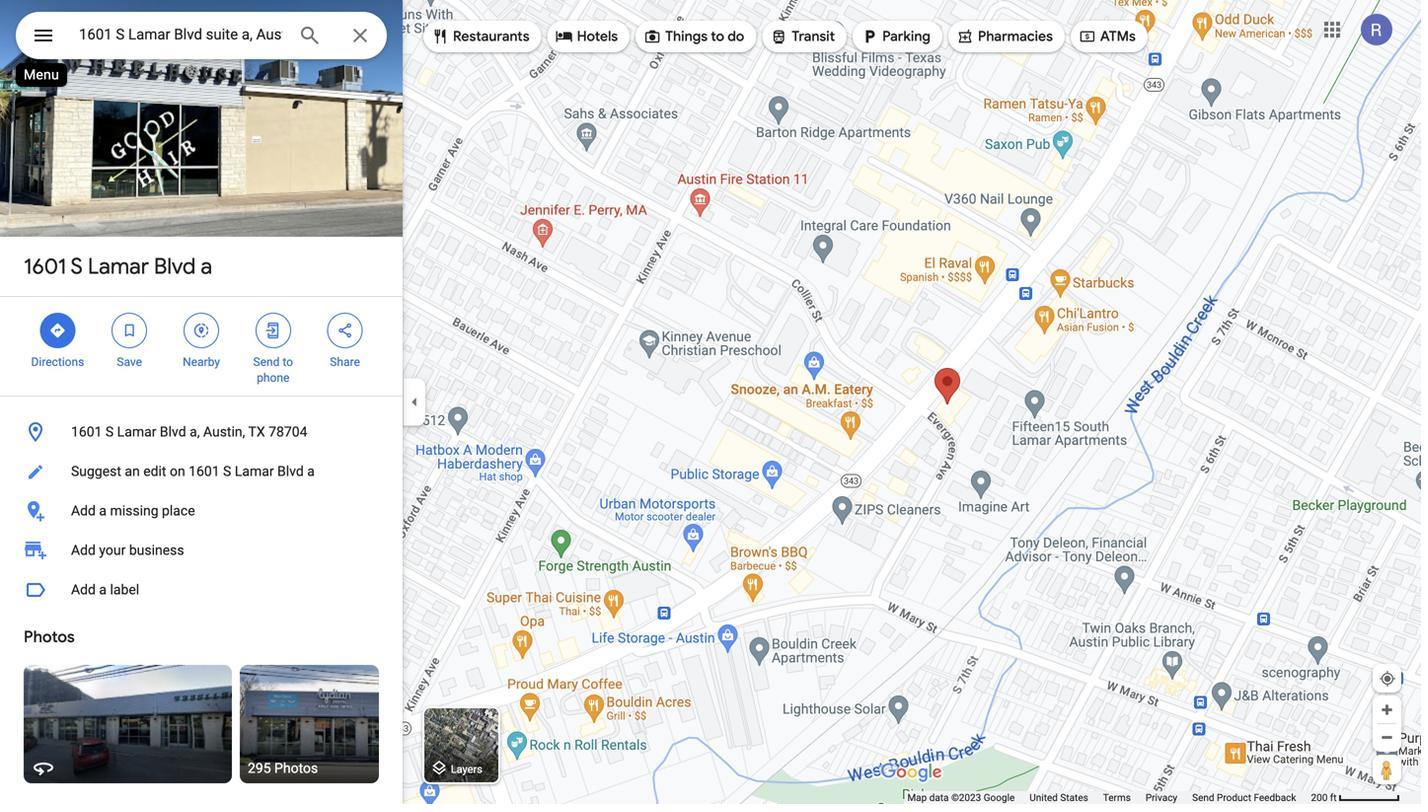 Task type: describe. For each thing, give the bounding box(es) containing it.
1601 S Lamar Blvd suite a, Austin, TX 78704 field
[[16, 12, 387, 59]]


[[556, 26, 573, 47]]

add a label
[[71, 582, 139, 598]]

hotels
[[577, 28, 618, 45]]

 button
[[16, 12, 71, 63]]

save
[[117, 355, 142, 369]]

layers
[[451, 764, 483, 776]]

a left label
[[99, 582, 107, 598]]

a,
[[190, 424, 200, 440]]

missing
[[110, 503, 159, 519]]

collapse side panel image
[[404, 392, 426, 413]]

s inside suggest an edit on 1601 s lamar blvd a button
[[223, 464, 231, 480]]

terms button
[[1104, 792, 1131, 805]]

austin,
[[203, 424, 245, 440]]

map data ©2023 google
[[908, 792, 1015, 804]]

show street view coverage image
[[1374, 755, 1402, 785]]


[[770, 26, 788, 47]]

send to phone
[[253, 355, 293, 385]]

product
[[1218, 792, 1252, 804]]

1601 s lamar blvd a
[[24, 253, 212, 280]]

a down 78704
[[307, 464, 315, 480]]

google account: ruby anderson  
(rubyanndersson@gmail.com) image
[[1362, 14, 1393, 46]]

 atms
[[1079, 26, 1136, 47]]

blvd inside button
[[278, 464, 304, 480]]

1601 for 1601 s lamar blvd a
[[24, 253, 66, 280]]

states
[[1061, 792, 1089, 804]]

©2023
[[952, 792, 982, 804]]

s for 1601 s lamar blvd a
[[71, 253, 83, 280]]

things
[[666, 28, 708, 45]]

add a missing place
[[71, 503, 195, 519]]

send product feedback button
[[1193, 792, 1297, 805]]

 restaurants
[[432, 26, 530, 47]]

label
[[110, 582, 139, 598]]

zoom out image
[[1380, 731, 1395, 746]]

parking
[[883, 28, 931, 45]]

tx
[[248, 424, 265, 440]]

add for add a missing place
[[71, 503, 96, 519]]

united states button
[[1030, 792, 1089, 805]]

united
[[1030, 792, 1058, 804]]

show your location image
[[1379, 670, 1397, 688]]

a up ''
[[201, 253, 212, 280]]

1601 s lamar blvd a main content
[[0, 0, 412, 805]]

1601 for 1601 s lamar blvd a, austin, tx 78704
[[71, 424, 102, 440]]

0 horizontal spatial photos
[[24, 628, 75, 648]]

share
[[330, 355, 360, 369]]

zoom in image
[[1380, 703, 1395, 718]]

to inside  things to do
[[711, 28, 725, 45]]

add your business
[[71, 543, 184, 559]]


[[336, 320, 354, 342]]


[[121, 320, 138, 342]]

send product feedback
[[1193, 792, 1297, 804]]

lamar for a
[[88, 253, 149, 280]]

send for send product feedback
[[1193, 792, 1215, 804]]

directions
[[31, 355, 84, 369]]

terms
[[1104, 792, 1131, 804]]

 search field
[[16, 12, 387, 63]]

200 ft
[[1312, 792, 1337, 804]]



Task type: vqa. For each thing, say whether or not it's contained in the screenshot.


Task type: locate. For each thing, give the bounding box(es) containing it.
2 vertical spatial lamar
[[235, 464, 274, 480]]


[[264, 320, 282, 342]]

blvd for a
[[154, 253, 196, 280]]

 hotels
[[556, 26, 618, 47]]

pharmacies
[[979, 28, 1054, 45]]

restaurants
[[453, 28, 530, 45]]

1 horizontal spatial photos
[[275, 761, 318, 777]]

a
[[201, 253, 212, 280], [307, 464, 315, 480], [99, 503, 107, 519], [99, 582, 107, 598]]

200 ft button
[[1312, 792, 1401, 804]]

to inside send to phone
[[283, 355, 293, 369]]

map
[[908, 792, 927, 804]]

lamar inside button
[[117, 424, 156, 440]]

295 photos
[[248, 761, 318, 777]]

 pharmacies
[[957, 26, 1054, 47]]

add inside add your business link
[[71, 543, 96, 559]]

data
[[930, 792, 949, 804]]

none field inside 1601 s lamar blvd suite a, austin, tx 78704 'field'
[[79, 23, 282, 46]]

nearby
[[183, 355, 220, 369]]


[[1079, 26, 1097, 47]]

s
[[71, 253, 83, 280], [106, 424, 114, 440], [223, 464, 231, 480]]

place
[[162, 503, 195, 519]]

blvd left a, on the left bottom
[[160, 424, 186, 440]]

0 vertical spatial blvd
[[154, 253, 196, 280]]

0 horizontal spatial send
[[253, 355, 280, 369]]


[[193, 320, 210, 342]]

photos down add a label at the left bottom
[[24, 628, 75, 648]]

1601 s lamar blvd a, austin, tx 78704
[[71, 424, 308, 440]]

s up directions
[[71, 253, 83, 280]]

phone
[[257, 371, 290, 385]]

privacy
[[1146, 792, 1178, 804]]

0 vertical spatial send
[[253, 355, 280, 369]]

78704
[[269, 424, 308, 440]]

to
[[711, 28, 725, 45], [283, 355, 293, 369]]

add inside add a missing place button
[[71, 503, 96, 519]]

1601 up "suggest"
[[71, 424, 102, 440]]

 transit
[[770, 26, 835, 47]]


[[32, 21, 55, 50]]

photos
[[24, 628, 75, 648], [275, 761, 318, 777]]

lamar up 
[[88, 253, 149, 280]]

your
[[99, 543, 126, 559]]

1601
[[24, 253, 66, 280], [71, 424, 102, 440], [189, 464, 220, 480]]

 parking
[[861, 26, 931, 47]]

feedback
[[1254, 792, 1297, 804]]

2 vertical spatial s
[[223, 464, 231, 480]]

lamar down tx
[[235, 464, 274, 480]]

send inside send to phone
[[253, 355, 280, 369]]

to left do
[[711, 28, 725, 45]]

an
[[125, 464, 140, 480]]

1 horizontal spatial send
[[1193, 792, 1215, 804]]

ft
[[1331, 792, 1337, 804]]

200
[[1312, 792, 1328, 804]]

footer
[[908, 792, 1312, 805]]

1 vertical spatial s
[[106, 424, 114, 440]]

295 photos button
[[240, 666, 379, 784]]

united states
[[1030, 792, 1089, 804]]

1 horizontal spatial 1601
[[71, 424, 102, 440]]

privacy button
[[1146, 792, 1178, 805]]

add down "suggest"
[[71, 503, 96, 519]]

a left missing
[[99, 503, 107, 519]]

0 horizontal spatial to
[[283, 355, 293, 369]]

2 add from the top
[[71, 543, 96, 559]]

blvd up ''
[[154, 253, 196, 280]]

2 vertical spatial blvd
[[278, 464, 304, 480]]

0 horizontal spatial 1601
[[24, 253, 66, 280]]

1 vertical spatial send
[[1193, 792, 1215, 804]]

1601 s lamar blvd a, austin, tx 78704 button
[[0, 413, 403, 452]]

0 horizontal spatial s
[[71, 253, 83, 280]]

3 add from the top
[[71, 582, 96, 598]]

add left label
[[71, 582, 96, 598]]

s down austin,
[[223, 464, 231, 480]]

0 vertical spatial 1601
[[24, 253, 66, 280]]

2 vertical spatial add
[[71, 582, 96, 598]]

s up "suggest"
[[106, 424, 114, 440]]

1 vertical spatial add
[[71, 543, 96, 559]]

edit
[[143, 464, 166, 480]]

s for 1601 s lamar blvd a, austin, tx 78704
[[106, 424, 114, 440]]

295
[[248, 761, 271, 777]]

1 horizontal spatial to
[[711, 28, 725, 45]]

send inside "button"
[[1193, 792, 1215, 804]]

send up phone
[[253, 355, 280, 369]]

suggest an edit on 1601 s lamar blvd a button
[[0, 452, 403, 492]]

footer inside google maps element
[[908, 792, 1312, 805]]

0 vertical spatial to
[[711, 28, 725, 45]]

1 vertical spatial blvd
[[160, 424, 186, 440]]

 things to do
[[644, 26, 745, 47]]

add your business link
[[0, 531, 403, 571]]

send left "product"
[[1193, 792, 1215, 804]]

blvd inside button
[[160, 424, 186, 440]]

1601 inside button
[[189, 464, 220, 480]]

google
[[984, 792, 1015, 804]]

add for add your business
[[71, 543, 96, 559]]

1601 up 
[[24, 253, 66, 280]]

send
[[253, 355, 280, 369], [1193, 792, 1215, 804]]

add a missing place button
[[0, 492, 403, 531]]

add inside button
[[71, 582, 96, 598]]

2 vertical spatial 1601
[[189, 464, 220, 480]]

0 vertical spatial add
[[71, 503, 96, 519]]

suggest
[[71, 464, 121, 480]]

lamar up an
[[117, 424, 156, 440]]

lamar for a,
[[117, 424, 156, 440]]

2 horizontal spatial s
[[223, 464, 231, 480]]

atms
[[1101, 28, 1136, 45]]

transit
[[792, 28, 835, 45]]

lamar inside button
[[235, 464, 274, 480]]

None field
[[79, 23, 282, 46]]

blvd
[[154, 253, 196, 280], [160, 424, 186, 440], [278, 464, 304, 480]]

photos right 295
[[275, 761, 318, 777]]


[[49, 320, 67, 342]]

1601 right on
[[189, 464, 220, 480]]

footer containing map data ©2023 google
[[908, 792, 1312, 805]]


[[861, 26, 879, 47]]

1 vertical spatial photos
[[275, 761, 318, 777]]

to up phone
[[283, 355, 293, 369]]

blvd down 78704
[[278, 464, 304, 480]]

0 vertical spatial lamar
[[88, 253, 149, 280]]

0 vertical spatial s
[[71, 253, 83, 280]]

send for send to phone
[[253, 355, 280, 369]]

add left your
[[71, 543, 96, 559]]

add
[[71, 503, 96, 519], [71, 543, 96, 559], [71, 582, 96, 598]]

on
[[170, 464, 185, 480]]


[[432, 26, 449, 47]]

photos inside button
[[275, 761, 318, 777]]

actions for 1601 s lamar blvd a region
[[0, 297, 403, 396]]

suggest an edit on 1601 s lamar blvd a
[[71, 464, 315, 480]]

1 vertical spatial lamar
[[117, 424, 156, 440]]

add a label button
[[0, 571, 403, 610]]

business
[[129, 543, 184, 559]]

lamar
[[88, 253, 149, 280], [117, 424, 156, 440], [235, 464, 274, 480]]

blvd for a,
[[160, 424, 186, 440]]


[[644, 26, 662, 47]]

do
[[728, 28, 745, 45]]

google maps element
[[0, 0, 1422, 805]]

1 horizontal spatial s
[[106, 424, 114, 440]]

0 vertical spatial photos
[[24, 628, 75, 648]]

add for add a label
[[71, 582, 96, 598]]

2 horizontal spatial 1601
[[189, 464, 220, 480]]

s inside 1601 s lamar blvd a, austin, tx 78704 button
[[106, 424, 114, 440]]

1 vertical spatial to
[[283, 355, 293, 369]]


[[957, 26, 975, 47]]

1 vertical spatial 1601
[[71, 424, 102, 440]]

1601 inside button
[[71, 424, 102, 440]]

1 add from the top
[[71, 503, 96, 519]]



